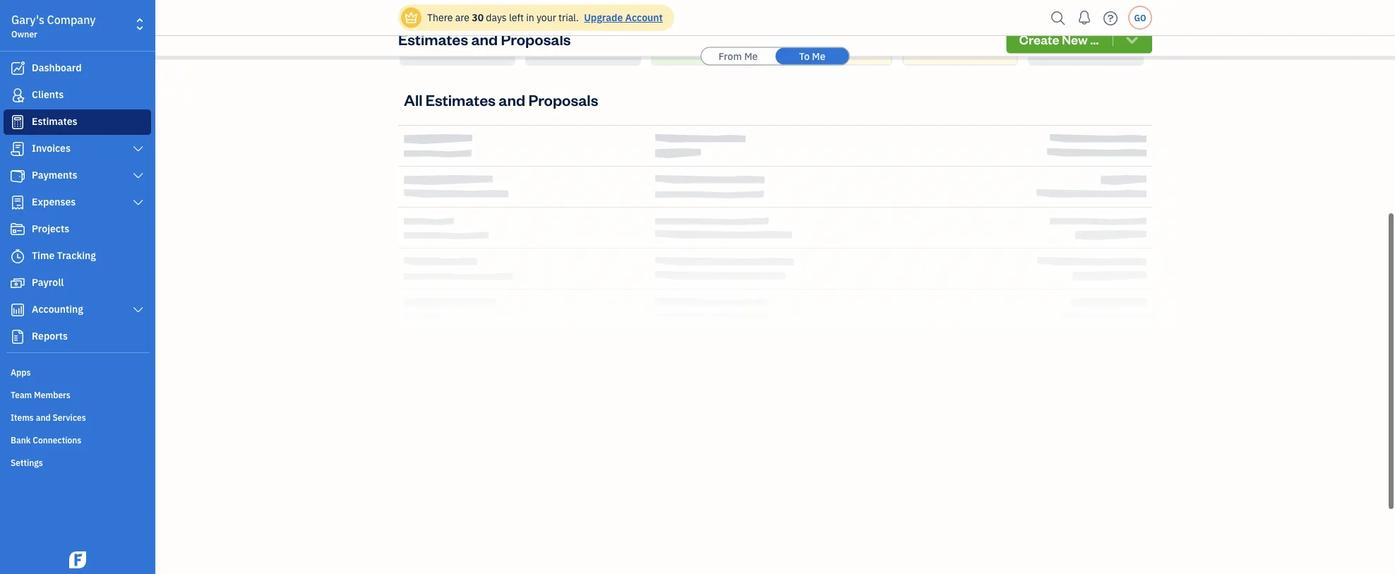 Task type: describe. For each thing, give the bounding box(es) containing it.
dashboard
[[32, 61, 82, 74]]

team members
[[11, 389, 70, 400]]

2 horizontal spatial and
[[499, 89, 525, 109]]

1 vertical spatial estimates
[[426, 89, 496, 109]]

team members link
[[4, 383, 151, 405]]

tracking
[[57, 249, 96, 262]]

time tracking
[[32, 249, 96, 262]]

chevron large down image for payments
[[132, 170, 145, 181]]

money image
[[9, 276, 26, 290]]

estimates and proposals
[[398, 29, 571, 49]]

bank
[[11, 434, 31, 446]]

payments link
[[4, 163, 151, 189]]

from me
[[719, 49, 758, 62]]

members
[[34, 389, 70, 400]]

connections
[[33, 434, 81, 446]]

estimate image
[[9, 115, 26, 129]]

3 invoiced from the left
[[1066, 43, 1106, 58]]

and for proposals
[[471, 29, 498, 49]]

0 vertical spatial proposals
[[501, 29, 571, 49]]

apps link
[[4, 361, 151, 382]]

all
[[404, 89, 423, 109]]

report image
[[9, 330, 26, 344]]

me for to me
[[812, 49, 826, 62]]

new
[[1062, 31, 1088, 47]]

upgrade
[[584, 11, 623, 24]]

clients link
[[4, 83, 151, 108]]

left
[[509, 11, 524, 24]]

timer image
[[9, 249, 26, 263]]

time tracking link
[[4, 244, 151, 269]]

payments
[[32, 168, 77, 181]]

estimates for estimates and proposals
[[398, 29, 468, 49]]

create
[[1019, 31, 1060, 47]]

accepted
[[687, 43, 731, 58]]

estimates link
[[4, 109, 151, 135]]

projects
[[32, 222, 69, 235]]

payroll
[[32, 276, 64, 289]]

bank connections link
[[4, 429, 151, 450]]

invoices link
[[4, 136, 151, 162]]

are
[[455, 11, 470, 24]]

chevrondown image
[[1124, 32, 1140, 46]]

items
[[11, 412, 34, 423]]

to me
[[799, 49, 826, 62]]

projects link
[[4, 217, 151, 242]]

owner
[[11, 28, 37, 40]]

all estimates and proposals
[[404, 89, 598, 109]]

team
[[11, 389, 32, 400]]

items and services link
[[4, 406, 151, 427]]

from me link
[[702, 48, 775, 65]]

1 invoiced from the left
[[438, 43, 477, 58]]

project image
[[9, 222, 26, 237]]

main element
[[0, 0, 191, 574]]

to
[[799, 49, 810, 62]]

there
[[427, 11, 453, 24]]

notifications image
[[1073, 4, 1096, 32]]

1 vertical spatial proposals
[[528, 89, 598, 109]]

account
[[625, 11, 663, 24]]

expenses link
[[4, 190, 151, 215]]

1 viewed from the left
[[818, 43, 852, 58]]

upgrade account link
[[581, 11, 663, 24]]



Task type: vqa. For each thing, say whether or not it's contained in the screenshot.
Actions
no



Task type: locate. For each thing, give the bounding box(es) containing it.
2 vertical spatial and
[[36, 412, 51, 423]]

0 horizontal spatial invoiced
[[438, 43, 477, 58]]

2 vertical spatial estimates
[[32, 115, 77, 128]]

invoiced
[[438, 43, 477, 58], [564, 43, 603, 58], [1066, 43, 1106, 58]]

0 horizontal spatial viewed
[[818, 43, 852, 58]]

payroll link
[[4, 270, 151, 296]]

dashboard image
[[9, 61, 26, 76]]

1 horizontal spatial me
[[812, 49, 826, 62]]

expenses
[[32, 195, 76, 208]]

and down estimates and proposals
[[499, 89, 525, 109]]

me right from
[[744, 49, 758, 62]]

reports
[[32, 329, 68, 342]]

me right to
[[812, 49, 826, 62]]

2 vertical spatial chevron large down image
[[132, 304, 145, 316]]

settings
[[11, 457, 43, 468]]

2 invoiced from the left
[[564, 43, 603, 58]]

invoiced down trial.
[[564, 43, 603, 58]]

chart image
[[9, 303, 26, 317]]

1 horizontal spatial and
[[471, 29, 498, 49]]

estimates
[[398, 29, 468, 49], [426, 89, 496, 109], [32, 115, 77, 128]]

0 vertical spatial and
[[471, 29, 498, 49]]

company
[[47, 12, 96, 27]]

3 chevron large down image from the top
[[132, 304, 145, 316]]

invoiced down are
[[438, 43, 477, 58]]

1 horizontal spatial viewed
[[943, 43, 977, 58]]

to me link
[[776, 48, 849, 65]]

1 horizontal spatial invoiced
[[564, 43, 603, 58]]

crown image
[[404, 10, 419, 25]]

clients
[[32, 88, 64, 101]]

1 me from the left
[[744, 49, 758, 62]]

estimates up invoices on the top left of the page
[[32, 115, 77, 128]]

in
[[526, 11, 534, 24]]

invoices
[[32, 142, 71, 155]]

go button
[[1128, 6, 1152, 30]]

settings link
[[4, 451, 151, 472]]

2 horizontal spatial invoiced
[[1066, 43, 1106, 58]]

estimates right all
[[426, 89, 496, 109]]

and inside main element
[[36, 412, 51, 423]]

and right the items
[[36, 412, 51, 423]]

items and services
[[11, 412, 86, 423]]

invoiced down notifications image on the right top of page
[[1066, 43, 1106, 58]]

trial.
[[559, 11, 579, 24]]

chevron large down image
[[132, 143, 145, 155], [132, 170, 145, 181], [132, 304, 145, 316]]

go to help image
[[1100, 7, 1122, 29]]

gary's company owner
[[11, 12, 96, 40]]

create new … button
[[1007, 25, 1152, 53]]

2 viewed from the left
[[943, 43, 977, 58]]

go
[[1134, 12, 1147, 23]]

0 horizontal spatial me
[[744, 49, 758, 62]]

apps
[[11, 367, 31, 378]]

time
[[32, 249, 55, 262]]

expense image
[[9, 196, 26, 210]]

bank connections
[[11, 434, 81, 446]]

client image
[[9, 88, 26, 102]]

services
[[53, 412, 86, 423]]

accounting
[[32, 303, 83, 316]]

me
[[744, 49, 758, 62], [812, 49, 826, 62]]

0 vertical spatial chevron large down image
[[132, 143, 145, 155]]

dashboard link
[[4, 56, 151, 81]]

from
[[719, 49, 742, 62]]

1 chevron large down image from the top
[[132, 143, 145, 155]]

0 horizontal spatial and
[[36, 412, 51, 423]]

1 vertical spatial and
[[499, 89, 525, 109]]

me for from me
[[744, 49, 758, 62]]

gary's
[[11, 12, 44, 27]]

2 me from the left
[[812, 49, 826, 62]]

chevron large down image
[[132, 197, 145, 208]]

0 vertical spatial estimates
[[398, 29, 468, 49]]

and
[[471, 29, 498, 49], [499, 89, 525, 109], [36, 412, 51, 423]]

2 chevron large down image from the top
[[132, 170, 145, 181]]

30
[[472, 11, 484, 24]]

estimates inside main element
[[32, 115, 77, 128]]

chevron large down image for accounting
[[132, 304, 145, 316]]

days
[[486, 11, 507, 24]]

create new …
[[1019, 31, 1099, 47]]

1 vertical spatial chevron large down image
[[132, 170, 145, 181]]

reports link
[[4, 324, 151, 350]]

proposals
[[501, 29, 571, 49], [528, 89, 598, 109]]

estimates down there
[[398, 29, 468, 49]]

chevron large down image for invoices
[[132, 143, 145, 155]]

…
[[1091, 31, 1099, 47]]

there are 30 days left in your trial. upgrade account
[[427, 11, 663, 24]]

invoice image
[[9, 142, 26, 156]]

search image
[[1047, 7, 1070, 29]]

freshbooks image
[[66, 552, 89, 568]]

accounting link
[[4, 297, 151, 323]]

and for services
[[36, 412, 51, 423]]

estimates for estimates
[[32, 115, 77, 128]]

payment image
[[9, 169, 26, 183]]

viewed
[[818, 43, 852, 58], [943, 43, 977, 58]]

your
[[537, 11, 556, 24]]

and down 30
[[471, 29, 498, 49]]



